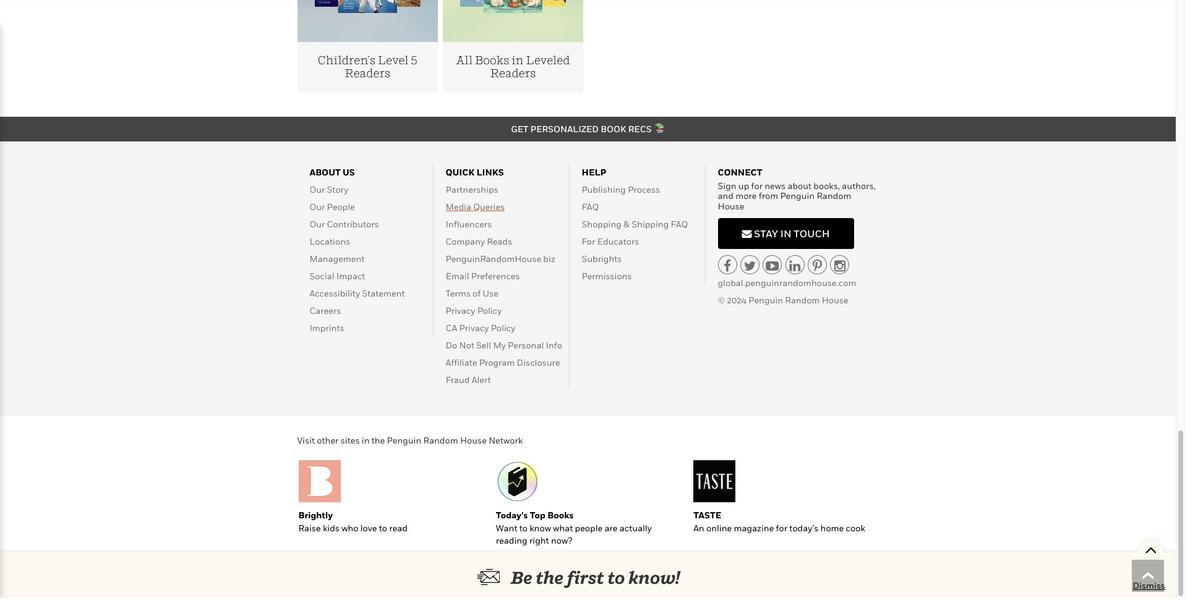 Task type: describe. For each thing, give the bounding box(es) containing it.
about us
[[310, 167, 355, 177]]

ca privacy policy link
[[446, 323, 516, 333]]

for inside connect sign up for news about books, authors, and more from penguin random house
[[752, 180, 763, 191]]

be
[[511, 568, 533, 588]]

all
[[456, 54, 473, 67]]

are
[[605, 523, 618, 534]]

connect
[[718, 167, 763, 177]]

0 vertical spatial the
[[372, 435, 385, 446]]

0 vertical spatial policy
[[477, 305, 502, 316]]

email
[[446, 271, 469, 281]]

visit us on instagram image
[[835, 260, 846, 273]]

up
[[739, 180, 749, 191]]

brightly
[[299, 510, 333, 521]]

fraud
[[446, 375, 470, 385]]

people
[[327, 201, 355, 212]]

global.penguinrandomhouse.com
[[718, 278, 857, 288]]

1 vertical spatial random
[[785, 295, 820, 306]]

social impact link
[[310, 271, 365, 281]]

books,
[[814, 180, 840, 191]]

from
[[759, 191, 779, 201]]

taste
[[694, 510, 722, 521]]

to inside today's top books want to know what people are actually reading right now?
[[520, 523, 528, 534]]

careers link
[[310, 305, 341, 316]]

news
[[765, 180, 786, 191]]

fraud alert
[[446, 375, 491, 385]]

reads
[[487, 236, 512, 247]]

be the first to know!
[[511, 568, 680, 588]]

book
[[601, 123, 626, 134]]

level
[[378, 54, 409, 67]]

house inside connect sign up for news about books, authors, and more from penguin random house
[[718, 201, 745, 212]]

affiliate program disclosure link
[[446, 357, 560, 368]]

for inside taste an online magazine for today's home cook
[[776, 523, 788, 534]]

children's level 5 readers
[[318, 54, 417, 80]]

publishing process
[[582, 184, 660, 195]]

dismiss
[[1133, 581, 1166, 592]]

0 horizontal spatial in
[[362, 435, 370, 446]]

raise kids who love to read image
[[299, 461, 341, 503]]

management
[[310, 253, 365, 264]]

for educators link
[[582, 236, 640, 247]]

all books in leveled readers
[[456, 54, 570, 80]]

readers inside all books in leveled readers
[[490, 67, 536, 80]]

company reads
[[446, 236, 512, 247]]

my
[[493, 340, 506, 351]]

know
[[530, 523, 551, 534]]

who
[[342, 523, 359, 534]]

visit
[[297, 435, 315, 446]]

sites
[[341, 435, 360, 446]]

accessibility statement link
[[310, 288, 405, 299]]

other
[[317, 435, 339, 446]]

our contributors link
[[310, 219, 379, 229]]

2 vertical spatial penguin
[[387, 435, 422, 446]]

visit us on twitter image
[[744, 260, 756, 273]]

today's
[[790, 523, 819, 534]]

0 horizontal spatial house
[[460, 435, 487, 446]]

our for our story
[[310, 184, 325, 195]]

kids
[[323, 523, 340, 534]]

partnerships
[[446, 184, 499, 195]]

locations
[[310, 236, 350, 247]]

dismiss link
[[1133, 580, 1166, 593]]

get personalized book recs 📚
[[511, 123, 665, 134]]

0 vertical spatial faq
[[582, 201, 599, 212]]

recs
[[629, 123, 652, 134]]

penguin inside connect sign up for news about books, authors, and more from penguin random house
[[781, 191, 815, 201]]

all books in leveled readers link
[[443, 0, 584, 93]]

queries
[[473, 201, 505, 212]]

do not sell my personal info link
[[446, 340, 562, 351]]

to inside brightly raise kids who love to read
[[379, 523, 387, 534]]

first
[[567, 568, 604, 588]]

today's
[[496, 510, 528, 521]]

contributors
[[327, 219, 379, 229]]

2 horizontal spatial house
[[822, 295, 849, 306]]

about
[[788, 180, 812, 191]]

0 vertical spatial privacy
[[446, 305, 475, 316]]

sell
[[476, 340, 491, 351]]

children's level 5 readers image
[[315, 0, 420, 13]]

quick links
[[446, 167, 504, 177]]

taste an online magazine for today's home cook
[[694, 510, 866, 534]]

of
[[473, 288, 481, 299]]

permissions
[[582, 271, 632, 281]]

visit us on pinterest image
[[813, 260, 822, 273]]

© 2024 penguin random house
[[718, 295, 849, 306]]

story
[[327, 184, 349, 195]]

personal
[[508, 340, 544, 351]]

quick
[[446, 167, 475, 177]]

people
[[575, 523, 603, 534]]

©
[[718, 295, 725, 306]]

&
[[624, 219, 630, 229]]

fraud alert link
[[446, 375, 491, 385]]

our people link
[[310, 201, 355, 212]]

personalized
[[531, 123, 599, 134]]

publishing
[[582, 184, 626, 195]]

random inside connect sign up for news about books, authors, and more from penguin random house
[[817, 191, 852, 201]]

links
[[477, 167, 504, 177]]

faq link
[[582, 201, 599, 212]]

today's top books image
[[496, 461, 538, 503]]

1 vertical spatial faq
[[671, 219, 688, 229]]

an online magazine for today's home cook image
[[694, 461, 736, 503]]



Task type: locate. For each thing, give the bounding box(es) containing it.
random
[[817, 191, 852, 201], [785, 295, 820, 306], [424, 435, 458, 446]]

shopping
[[582, 219, 622, 229]]

do not sell my personal info
[[446, 340, 562, 351]]

2 vertical spatial in
[[362, 435, 370, 446]]

the
[[372, 435, 385, 446], [536, 568, 564, 588]]

📚
[[654, 123, 665, 134]]

ca
[[446, 323, 457, 333]]

locations link
[[310, 236, 350, 247]]

touch
[[794, 228, 830, 240]]

1 vertical spatial books
[[548, 510, 574, 521]]

house down sign
[[718, 201, 745, 212]]

our up locations link
[[310, 219, 325, 229]]

statement
[[362, 288, 405, 299]]

do
[[446, 340, 457, 351]]

social impact
[[310, 271, 365, 281]]

an
[[694, 523, 705, 534]]

brightly raise kids who love to read
[[299, 510, 408, 534]]

books up what
[[548, 510, 574, 521]]

partnerships link
[[446, 184, 499, 195]]

3 our from the top
[[310, 219, 325, 229]]

visit us on linkedin image
[[790, 260, 801, 273]]

penguin right from
[[781, 191, 815, 201]]

use
[[483, 288, 499, 299]]

alert
[[472, 375, 491, 385]]

top
[[530, 510, 546, 521]]

envelope image
[[742, 229, 752, 239]]

influencers
[[446, 219, 492, 229]]

books inside today's top books want to know what people are actually reading right now?
[[548, 510, 574, 521]]

our contributors
[[310, 219, 379, 229]]

subrights link
[[582, 253, 622, 264]]

penguinrandomhouse.biz link
[[446, 253, 555, 264]]

0 horizontal spatial to
[[379, 523, 387, 534]]

and
[[718, 191, 734, 201]]

1 vertical spatial in
[[781, 228, 792, 240]]

for educators
[[582, 236, 640, 247]]

1 horizontal spatial readers
[[490, 67, 536, 80]]

privacy down privacy policy
[[459, 323, 489, 333]]

1 vertical spatial house
[[822, 295, 849, 306]]

2024
[[727, 295, 747, 306]]

affiliate program disclosure
[[446, 357, 560, 368]]

house left network
[[460, 435, 487, 446]]

company
[[446, 236, 485, 247]]

1 horizontal spatial for
[[776, 523, 788, 534]]

5
[[411, 54, 417, 67]]

children's level 5 readers link
[[297, 0, 438, 93]]

accessibility statement
[[310, 288, 405, 299]]

0 horizontal spatial readers
[[345, 67, 391, 80]]

faq
[[582, 201, 599, 212], [671, 219, 688, 229]]

2 horizontal spatial in
[[781, 228, 792, 240]]

global.penguinrandomhouse.com link
[[718, 278, 857, 288]]

to
[[379, 523, 387, 534], [520, 523, 528, 534], [608, 568, 625, 588]]

for right up
[[752, 180, 763, 191]]

2 vertical spatial our
[[310, 219, 325, 229]]

1 horizontal spatial faq
[[671, 219, 688, 229]]

our people
[[310, 201, 355, 212]]

2 readers from the left
[[490, 67, 536, 80]]

penguin right sites
[[387, 435, 422, 446]]

terms of use link
[[446, 288, 499, 299]]

2 vertical spatial random
[[424, 435, 458, 446]]

0 vertical spatial house
[[718, 201, 745, 212]]

terms of use
[[446, 288, 499, 299]]

1 horizontal spatial the
[[536, 568, 564, 588]]

love
[[361, 523, 377, 534]]

management link
[[310, 253, 365, 264]]

media queries
[[446, 201, 505, 212]]

1 horizontal spatial books
[[548, 510, 574, 521]]

0 horizontal spatial the
[[372, 435, 385, 446]]

penguin down 'global.penguinrandomhouse.com' link
[[749, 295, 783, 306]]

the right "be"
[[536, 568, 564, 588]]

terms
[[446, 288, 471, 299]]

get
[[511, 123, 529, 134]]

penguinrandomhouse.biz
[[446, 253, 555, 264]]

in right stay
[[781, 228, 792, 240]]

the right sites
[[372, 435, 385, 446]]

in left leveled
[[512, 54, 524, 67]]

1 vertical spatial the
[[536, 568, 564, 588]]

to right love
[[379, 523, 387, 534]]

company reads link
[[446, 236, 512, 247]]

2 horizontal spatial to
[[608, 568, 625, 588]]

readers
[[345, 67, 391, 80], [490, 67, 536, 80]]

email preferences
[[446, 271, 520, 281]]

1 vertical spatial penguin
[[749, 295, 783, 306]]

not
[[459, 340, 474, 351]]

children's
[[318, 54, 376, 67]]

our for our contributors
[[310, 219, 325, 229]]

house
[[718, 201, 745, 212], [822, 295, 849, 306], [460, 435, 487, 446]]

our down about
[[310, 184, 325, 195]]

books right "all"
[[475, 54, 509, 67]]

stay in touch
[[752, 228, 830, 240]]

books inside all books in leveled readers
[[475, 54, 509, 67]]

for
[[582, 236, 595, 247]]

0 vertical spatial for
[[752, 180, 763, 191]]

1 vertical spatial our
[[310, 201, 325, 212]]

0 horizontal spatial faq
[[582, 201, 599, 212]]

1 horizontal spatial to
[[520, 523, 528, 534]]

disclosure
[[517, 357, 560, 368]]

0 vertical spatial random
[[817, 191, 852, 201]]

faq right shipping
[[671, 219, 688, 229]]

our for our people
[[310, 201, 325, 212]]

1 our from the top
[[310, 184, 325, 195]]

0 horizontal spatial books
[[475, 54, 509, 67]]

0 vertical spatial penguin
[[781, 191, 815, 201]]

media
[[446, 201, 471, 212]]

1 vertical spatial for
[[776, 523, 788, 534]]

leveled readers image
[[460, 0, 566, 13]]

stay in touch button
[[718, 218, 854, 249]]

to left know
[[520, 523, 528, 534]]

in inside 'popup button'
[[781, 228, 792, 240]]

more
[[736, 191, 757, 201]]

1 vertical spatial privacy
[[459, 323, 489, 333]]

privacy down terms at the left of page
[[446, 305, 475, 316]]

sign
[[718, 180, 737, 191]]

now?
[[551, 536, 573, 546]]

privacy policy link
[[446, 305, 502, 316]]

online
[[707, 523, 732, 534]]

reading
[[496, 536, 528, 546]]

house down visit us on instagram icon
[[822, 295, 849, 306]]

in right sites
[[362, 435, 370, 446]]

read
[[389, 523, 408, 534]]

1 horizontal spatial house
[[718, 201, 745, 212]]

affiliate
[[446, 357, 477, 368]]

expand/collapse sign up banner image
[[1146, 541, 1158, 559]]

0 vertical spatial our
[[310, 184, 325, 195]]

2 vertical spatial house
[[460, 435, 487, 446]]

readers inside the children's level 5 readers
[[345, 67, 391, 80]]

visit us on youtube image
[[766, 260, 779, 273]]

policy up do not sell my personal info
[[491, 323, 516, 333]]

visit us on facebook image
[[724, 260, 731, 273]]

our down our story link
[[310, 201, 325, 212]]

policy down use
[[477, 305, 502, 316]]

about us link
[[310, 167, 355, 177]]

authors,
[[842, 180, 876, 191]]

0 horizontal spatial for
[[752, 180, 763, 191]]

0 vertical spatial books
[[475, 54, 509, 67]]

permissions link
[[582, 271, 632, 281]]

today's top books want to know what people are actually reading right now?
[[496, 510, 652, 546]]

faq up 'shopping'
[[582, 201, 599, 212]]

in inside all books in leveled readers
[[512, 54, 524, 67]]

raise
[[299, 523, 321, 534]]

readers left 5
[[345, 67, 391, 80]]

1 vertical spatial policy
[[491, 323, 516, 333]]

our story link
[[310, 184, 349, 195]]

our
[[310, 184, 325, 195], [310, 201, 325, 212], [310, 219, 325, 229]]

1 readers from the left
[[345, 67, 391, 80]]

readers right "all"
[[490, 67, 536, 80]]

for left 'today's'
[[776, 523, 788, 534]]

to right "first" on the bottom
[[608, 568, 625, 588]]

leveled
[[526, 54, 570, 67]]

educators
[[598, 236, 640, 247]]

2 our from the top
[[310, 201, 325, 212]]

1 horizontal spatial in
[[512, 54, 524, 67]]

0 vertical spatial in
[[512, 54, 524, 67]]

visit other sites in the penguin random house network
[[297, 435, 523, 446]]



Task type: vqa. For each thing, say whether or not it's contained in the screenshot.
Random in Connect Sign Up For News About Books, Authors, And More From Penguin Random House
yes



